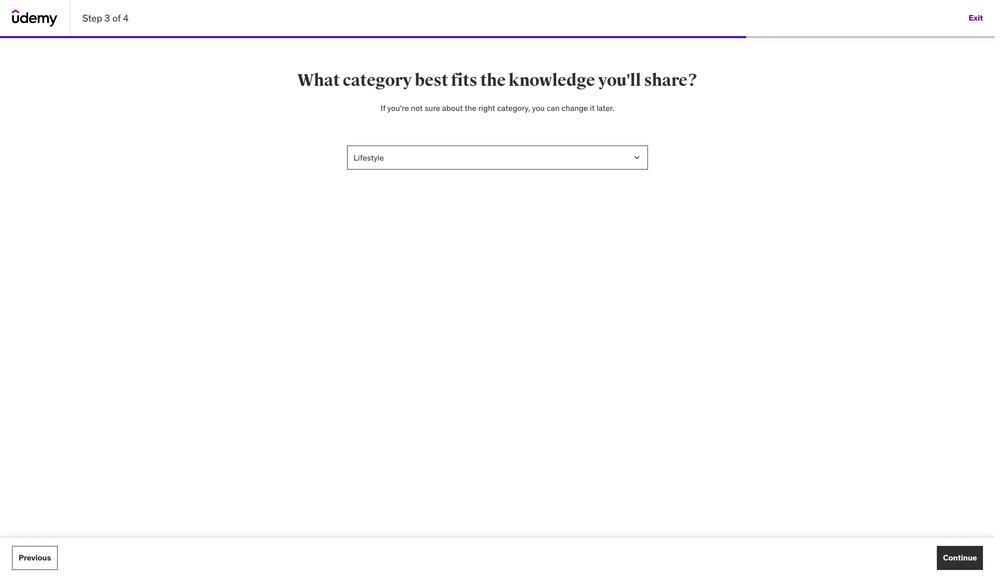 Task type: describe. For each thing, give the bounding box(es) containing it.
you're
[[388, 103, 409, 113]]

share?
[[644, 70, 698, 91]]

you
[[532, 103, 545, 113]]

3
[[105, 12, 110, 24]]

exit
[[969, 13, 984, 23]]

previous
[[19, 553, 51, 563]]

step 3 of 4
[[82, 12, 129, 24]]

previous button
[[12, 546, 58, 570]]

it
[[590, 103, 595, 113]]

exit button
[[969, 6, 984, 30]]

not
[[411, 103, 423, 113]]

you'll
[[598, 70, 641, 91]]

change
[[562, 103, 588, 113]]

sure
[[425, 103, 440, 113]]

can
[[547, 103, 560, 113]]

knowledge
[[509, 70, 595, 91]]

0 vertical spatial the
[[480, 70, 506, 91]]

right
[[479, 103, 495, 113]]

step
[[82, 12, 102, 24]]

what
[[297, 70, 340, 91]]

category
[[343, 70, 412, 91]]

best
[[415, 70, 448, 91]]

step 3 of 4 element
[[0, 36, 747, 38]]



Task type: vqa. For each thing, say whether or not it's contained in the screenshot.
left THE
yes



Task type: locate. For each thing, give the bounding box(es) containing it.
udemy image
[[12, 10, 58, 27]]

1 vertical spatial the
[[465, 103, 477, 113]]

what category best fits the knowledge you'll share?
[[297, 70, 698, 91]]

later.
[[597, 103, 615, 113]]

fits
[[451, 70, 478, 91]]

about
[[442, 103, 463, 113]]

category,
[[497, 103, 530, 113]]

0 horizontal spatial the
[[465, 103, 477, 113]]

1 horizontal spatial the
[[480, 70, 506, 91]]

continue
[[943, 553, 977, 563]]

the
[[480, 70, 506, 91], [465, 103, 477, 113]]

the up if you're not sure about the right category, you can change it later.
[[480, 70, 506, 91]]

4
[[123, 12, 129, 24]]

if you're not sure about the right category, you can change it later.
[[381, 103, 615, 113]]

the left right
[[465, 103, 477, 113]]

of
[[112, 12, 121, 24]]

continue button
[[937, 546, 984, 570]]

if
[[381, 103, 386, 113]]



